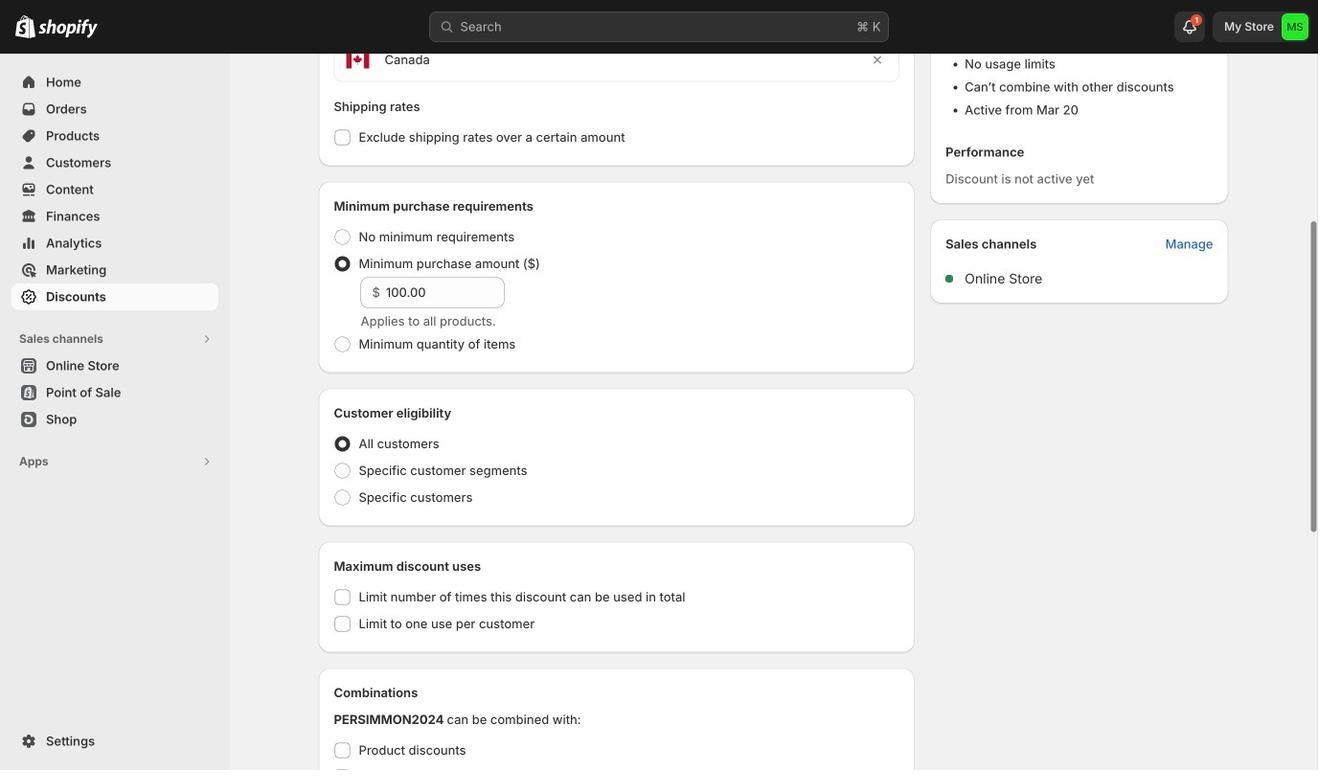 Task type: vqa. For each thing, say whether or not it's contained in the screenshot.
0.00 Text Field
yes



Task type: locate. For each thing, give the bounding box(es) containing it.
my store image
[[1282, 13, 1309, 40]]

shopify image
[[15, 15, 35, 38]]



Task type: describe. For each thing, give the bounding box(es) containing it.
shopify image
[[38, 19, 98, 38]]

0.00 text field
[[386, 277, 505, 308]]



